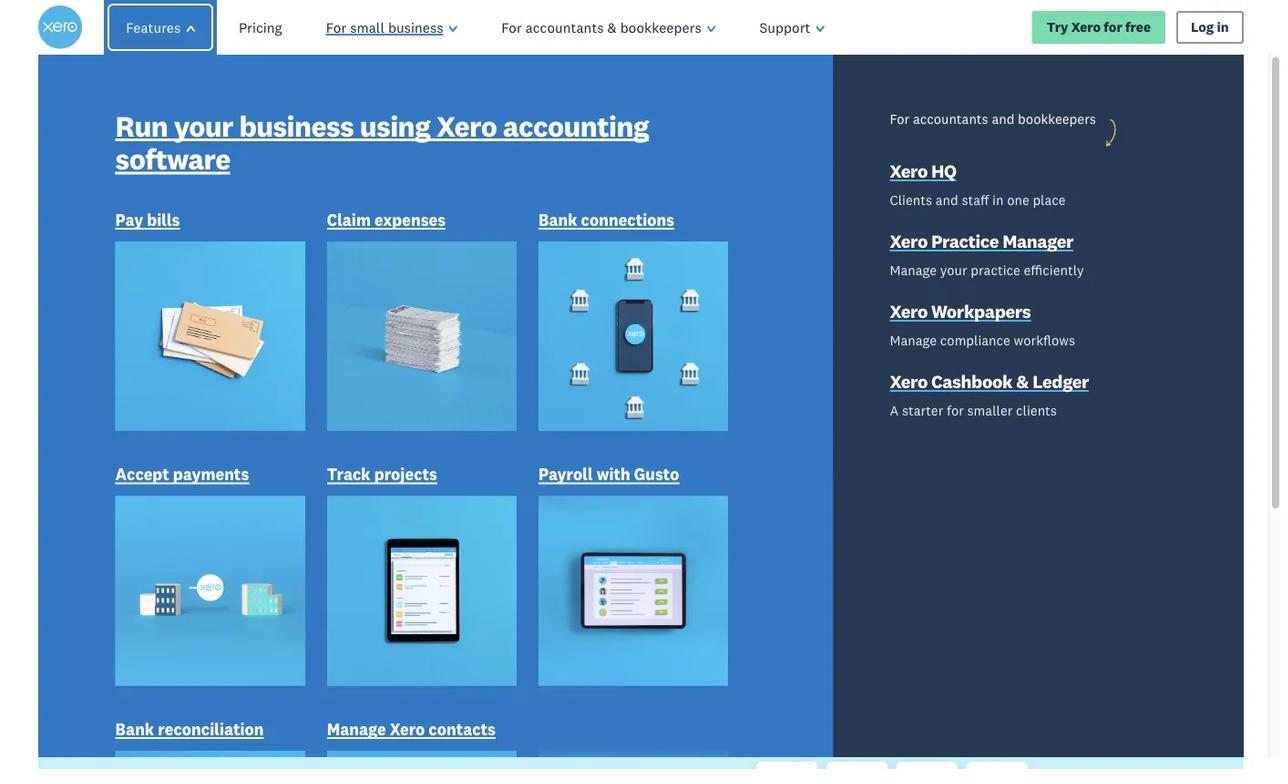 Task type: vqa. For each thing, say whether or not it's contained in the screenshot.


Task type: describe. For each thing, give the bounding box(es) containing it.
2 vertical spatial manage
[[327, 719, 386, 739]]

when
[[141, 556, 200, 587]]

for for for accountants and bookkeepers
[[890, 110, 910, 127]]

hq
[[932, 159, 957, 182]]

run your business using xero accounting software
[[115, 107, 649, 177]]

place
[[1033, 191, 1066, 208]]

bank reconciliation link
[[115, 718, 264, 743]]

free inside limited time offer: get 50% off for 3 months* plus free onboarding when you purchase xero.
[[317, 526, 361, 557]]

pricing
[[239, 18, 282, 36]]

one
[[1007, 191, 1030, 208]]

claim expenses link
[[327, 209, 446, 233]]

xero.
[[362, 556, 420, 587]]

accept
[[115, 464, 169, 484]]

limited
[[141, 496, 227, 527]]

expenses
[[375, 209, 446, 229]]

purchase
[[253, 556, 356, 587]]

compare all plans link
[[352, 628, 467, 648]]

accounting inside run your business using xero accounting software
[[503, 107, 649, 143]]

bank reconciliation
[[115, 719, 264, 739]]

for for for small business
[[326, 18, 347, 36]]

support
[[760, 18, 811, 36]]

your for run
[[174, 107, 233, 143]]

accept payments link
[[115, 464, 249, 488]]

bank for bank reconciliation
[[115, 719, 154, 739]]

your for manage
[[941, 261, 968, 278]]

xero practice manager
[[890, 229, 1074, 252]]

bank connections
[[539, 209, 675, 229]]

business for your
[[239, 107, 354, 143]]

clients
[[890, 191, 932, 208]]

payroll with gusto
[[539, 464, 680, 484]]

log in
[[1191, 19, 1229, 36]]

compare
[[352, 628, 409, 645]]

bills
[[147, 209, 180, 229]]

pay
[[115, 209, 143, 229]]

for inside limited time offer: get 50% off for 3 months* plus free onboarding when you purchase xero.
[[494, 496, 525, 527]]

payments
[[173, 464, 249, 484]]

reconciliation
[[158, 719, 264, 739]]

manage for workpapers
[[890, 332, 937, 349]]

accept payments
[[115, 464, 249, 484]]

accounting inside back to what you love with xero accounting software
[[141, 334, 474, 416]]

limited time offer: get 50% off for 3 months* plus free onboarding when you purchase xero.
[[141, 496, 525, 587]]

xero inside run your business using xero accounting software
[[437, 107, 497, 143]]

xero practice manager link
[[890, 229, 1074, 256]]

to
[[419, 98, 482, 180]]

0 horizontal spatial and
[[936, 191, 959, 208]]

pricing link
[[217, 0, 304, 55]]

offer:
[[290, 496, 349, 527]]

learn what xero can do
[[156, 628, 305, 645]]

for for starter
[[947, 402, 964, 419]]

1 vertical spatial in
[[993, 191, 1004, 208]]

using
[[360, 107, 431, 143]]

for small business
[[326, 18, 443, 36]]

can
[[262, 628, 285, 645]]

a
[[890, 402, 899, 419]]

get
[[355, 496, 395, 527]]

bank connections link
[[539, 209, 675, 233]]

bookkeepers for for accountants & bookkeepers
[[620, 18, 702, 36]]

try
[[1047, 19, 1069, 36]]

pay bills
[[115, 209, 180, 229]]

connections
[[581, 209, 675, 229]]

run your business using xero accounting software link
[[115, 107, 757, 181]]

xero hq link
[[890, 159, 957, 185]]

manager
[[1003, 229, 1074, 252]]

track projects link
[[327, 464, 437, 488]]

learn what xero can do link
[[141, 620, 319, 653]]

clients
[[1016, 402, 1057, 419]]

xero inside back to what you love with xero accounting software
[[141, 275, 278, 357]]

for for for accountants & bookkeepers
[[501, 18, 522, 36]]

payroll
[[539, 464, 593, 484]]

in inside log in link
[[1217, 19, 1229, 36]]

practice
[[971, 261, 1021, 278]]

xero homepage image
[[38, 5, 82, 49]]

practice
[[932, 229, 999, 252]]

do
[[288, 628, 305, 645]]

manage your practice efficiently
[[890, 261, 1084, 278]]

all
[[413, 628, 429, 645]]

small
[[350, 18, 385, 36]]

staff
[[962, 191, 989, 208]]

bookkeepers for for accountants and bookkeepers
[[1018, 110, 1096, 127]]

05 days, 11 hours, 16 minutes and 36 seconds timer
[[757, 751, 1141, 769]]

manage for practice
[[890, 261, 937, 278]]



Task type: locate. For each thing, give the bounding box(es) containing it.
0 vertical spatial bank
[[539, 209, 578, 229]]

xero workpapers link
[[890, 299, 1031, 326]]

cashbook
[[932, 370, 1013, 392]]

software inside run your business using xero accounting software
[[115, 141, 230, 177]]

1 vertical spatial bookkeepers
[[1018, 110, 1096, 127]]

plus
[[263, 526, 311, 557]]

for inside the try xero for free link
[[1104, 19, 1123, 36]]

xero cashbook & ledger
[[890, 370, 1089, 392]]

3
[[141, 526, 154, 557]]

back to what you love with xero accounting software
[[141, 98, 482, 475]]

what inside back to what you love with xero accounting software
[[141, 157, 290, 239]]

50%
[[401, 496, 452, 527]]

free
[[1126, 19, 1151, 36], [317, 526, 361, 557]]

manage xero contacts
[[327, 719, 496, 739]]

learn
[[156, 628, 192, 645]]

try xero for free link
[[1032, 11, 1166, 44]]

bank
[[539, 209, 578, 229], [115, 719, 154, 739]]

for for xero
[[1104, 19, 1123, 36]]

bank for bank connections
[[539, 209, 578, 229]]

and left staff in the top of the page
[[936, 191, 959, 208]]

compliance
[[941, 332, 1011, 349]]

time
[[233, 496, 284, 527]]

bank left the connections
[[539, 209, 578, 229]]

accounting
[[503, 107, 649, 143], [141, 334, 474, 416]]

your right run
[[174, 107, 233, 143]]

compare all plans
[[352, 628, 467, 645]]

try xero for free
[[1047, 19, 1151, 36]]

2 horizontal spatial for
[[890, 110, 910, 127]]

for right off on the bottom left of the page
[[494, 496, 525, 527]]

&
[[608, 18, 617, 36], [1017, 370, 1029, 392]]

& for bookkeepers
[[608, 18, 617, 36]]

support button
[[738, 0, 847, 55]]

1 horizontal spatial &
[[1017, 370, 1029, 392]]

software up bills
[[115, 141, 230, 177]]

what
[[141, 157, 290, 239], [195, 628, 227, 645]]

1 vertical spatial with
[[597, 464, 631, 484]]

xero hq
[[890, 159, 957, 182]]

your inside run your business using xero accounting software
[[174, 107, 233, 143]]

1 vertical spatial manage
[[890, 332, 937, 349]]

1 vertical spatial accountants
[[913, 110, 989, 127]]

free left log
[[1126, 19, 1151, 36]]

software
[[115, 141, 230, 177], [141, 393, 402, 475]]

features
[[126, 18, 181, 36]]

1 horizontal spatial your
[[941, 261, 968, 278]]

1 vertical spatial you
[[207, 556, 247, 587]]

your down practice
[[941, 261, 968, 278]]

bank left reconciliation
[[115, 719, 154, 739]]

and
[[992, 110, 1015, 127], [936, 191, 959, 208]]

0 vertical spatial accounting
[[503, 107, 649, 143]]

0 vertical spatial what
[[141, 157, 290, 239]]

a starter for smaller clients
[[890, 402, 1057, 419]]

business inside run your business using xero accounting software
[[239, 107, 354, 143]]

0 horizontal spatial for
[[494, 496, 525, 527]]

0 horizontal spatial accountants
[[526, 18, 604, 36]]

1 vertical spatial bank
[[115, 719, 154, 739]]

1 horizontal spatial bookkeepers
[[1018, 110, 1096, 127]]

starter
[[902, 402, 944, 419]]

1 horizontal spatial in
[[1217, 19, 1229, 36]]

run
[[115, 107, 168, 143]]

0 vertical spatial accountants
[[526, 18, 604, 36]]

1 horizontal spatial for
[[501, 18, 522, 36]]

0 horizontal spatial for
[[326, 18, 347, 36]]

0 vertical spatial manage
[[890, 261, 937, 278]]

0 horizontal spatial business
[[239, 107, 354, 143]]

for
[[326, 18, 347, 36], [501, 18, 522, 36], [890, 110, 910, 127]]

0 vertical spatial free
[[1126, 19, 1151, 36]]

software inside back to what you love with xero accounting software
[[141, 393, 402, 475]]

0 horizontal spatial bookkeepers
[[620, 18, 702, 36]]

xero workpapers
[[890, 299, 1031, 322]]

for right try at the top of page
[[1104, 19, 1123, 36]]

business inside for small business dropdown button
[[388, 18, 443, 36]]

off
[[458, 496, 487, 527]]

2 horizontal spatial for
[[1104, 19, 1123, 36]]

track projects
[[327, 464, 437, 484]]

with
[[278, 216, 410, 298], [597, 464, 631, 484]]

& for ledger
[[1017, 370, 1029, 392]]

1 vertical spatial your
[[941, 261, 968, 278]]

for
[[1104, 19, 1123, 36], [947, 402, 964, 419], [494, 496, 525, 527]]

1 vertical spatial software
[[141, 393, 402, 475]]

claim expenses
[[327, 209, 446, 229]]

2 vertical spatial for
[[494, 496, 525, 527]]

1 vertical spatial business
[[239, 107, 354, 143]]

0 vertical spatial you
[[304, 157, 412, 239]]

1 horizontal spatial business
[[388, 18, 443, 36]]

accountants inside dropdown button
[[526, 18, 604, 36]]

for right starter
[[947, 402, 964, 419]]

1 horizontal spatial free
[[1126, 19, 1151, 36]]

1 vertical spatial accounting
[[141, 334, 474, 416]]

for accountants and bookkeepers
[[890, 110, 1096, 127]]

you inside back to what you love with xero accounting software
[[304, 157, 412, 239]]

0 vertical spatial with
[[278, 216, 410, 298]]

manage compliance workflows
[[890, 332, 1076, 349]]

1 vertical spatial for
[[947, 402, 964, 419]]

manage xero contacts link
[[327, 718, 496, 743]]

1 vertical spatial what
[[195, 628, 227, 645]]

pay bills link
[[115, 209, 180, 233]]

for small business button
[[304, 0, 480, 55]]

onboarding
[[367, 526, 495, 557]]

0 vertical spatial business
[[388, 18, 443, 36]]

with inside back to what you love with xero accounting software
[[278, 216, 410, 298]]

gusto
[[634, 464, 680, 484]]

1 horizontal spatial you
[[304, 157, 412, 239]]

you inside limited time offer: get 50% off for 3 months* plus free onboarding when you purchase xero.
[[207, 556, 247, 587]]

accountants for &
[[526, 18, 604, 36]]

accountants
[[526, 18, 604, 36], [913, 110, 989, 127]]

xero cashbook & ledger link
[[890, 370, 1089, 396]]

0 horizontal spatial you
[[207, 556, 247, 587]]

track
[[327, 464, 371, 484]]

software up time
[[141, 393, 402, 475]]

you
[[304, 157, 412, 239], [207, 556, 247, 587]]

0 vertical spatial your
[[174, 107, 233, 143]]

in
[[1217, 19, 1229, 36], [993, 191, 1004, 208]]

1 vertical spatial &
[[1017, 370, 1029, 392]]

0 horizontal spatial bank
[[115, 719, 154, 739]]

0 horizontal spatial in
[[993, 191, 1004, 208]]

workflows
[[1014, 332, 1076, 349]]

accountants for and
[[913, 110, 989, 127]]

features button
[[99, 0, 222, 55]]

plans
[[432, 628, 467, 645]]

free right plus
[[317, 526, 361, 557]]

1 horizontal spatial accounting
[[503, 107, 649, 143]]

0 vertical spatial &
[[608, 18, 617, 36]]

0 horizontal spatial &
[[608, 18, 617, 36]]

smaller
[[968, 402, 1013, 419]]

back
[[261, 98, 405, 180]]

1 vertical spatial free
[[317, 526, 361, 557]]

0 vertical spatial bookkeepers
[[620, 18, 702, 36]]

months*
[[161, 526, 257, 557]]

in right log
[[1217, 19, 1229, 36]]

for accountants & bookkeepers button
[[480, 0, 738, 55]]

manage
[[890, 261, 937, 278], [890, 332, 937, 349], [327, 719, 386, 739]]

0 vertical spatial software
[[115, 141, 230, 177]]

0 vertical spatial in
[[1217, 19, 1229, 36]]

1 horizontal spatial and
[[992, 110, 1015, 127]]

in left the one on the right of the page
[[993, 191, 1004, 208]]

contacts
[[429, 719, 496, 739]]

1 horizontal spatial with
[[597, 464, 631, 484]]

1 horizontal spatial bank
[[539, 209, 578, 229]]

0 vertical spatial and
[[992, 110, 1015, 127]]

& inside dropdown button
[[608, 18, 617, 36]]

1 horizontal spatial accountants
[[913, 110, 989, 127]]

0 horizontal spatial your
[[174, 107, 233, 143]]

log in link
[[1177, 11, 1244, 44]]

0 vertical spatial for
[[1104, 19, 1123, 36]]

a xero user decorating a cake with blue icing. social proof badges surrounding the circular image. image
[[654, 55, 1244, 707]]

love
[[141, 216, 265, 298]]

workpapers
[[932, 299, 1031, 322]]

0 horizontal spatial accounting
[[141, 334, 474, 416]]

business for small
[[388, 18, 443, 36]]

claim
[[327, 209, 371, 229]]

for accountants & bookkeepers
[[501, 18, 702, 36]]

free inside the try xero for free link
[[1126, 19, 1151, 36]]

0 horizontal spatial free
[[317, 526, 361, 557]]

and up the one on the right of the page
[[992, 110, 1015, 127]]

projects
[[374, 464, 437, 484]]

bookkeepers inside dropdown button
[[620, 18, 702, 36]]

1 vertical spatial and
[[936, 191, 959, 208]]

0 horizontal spatial with
[[278, 216, 410, 298]]

1 horizontal spatial for
[[947, 402, 964, 419]]

payroll with gusto link
[[539, 464, 680, 488]]



